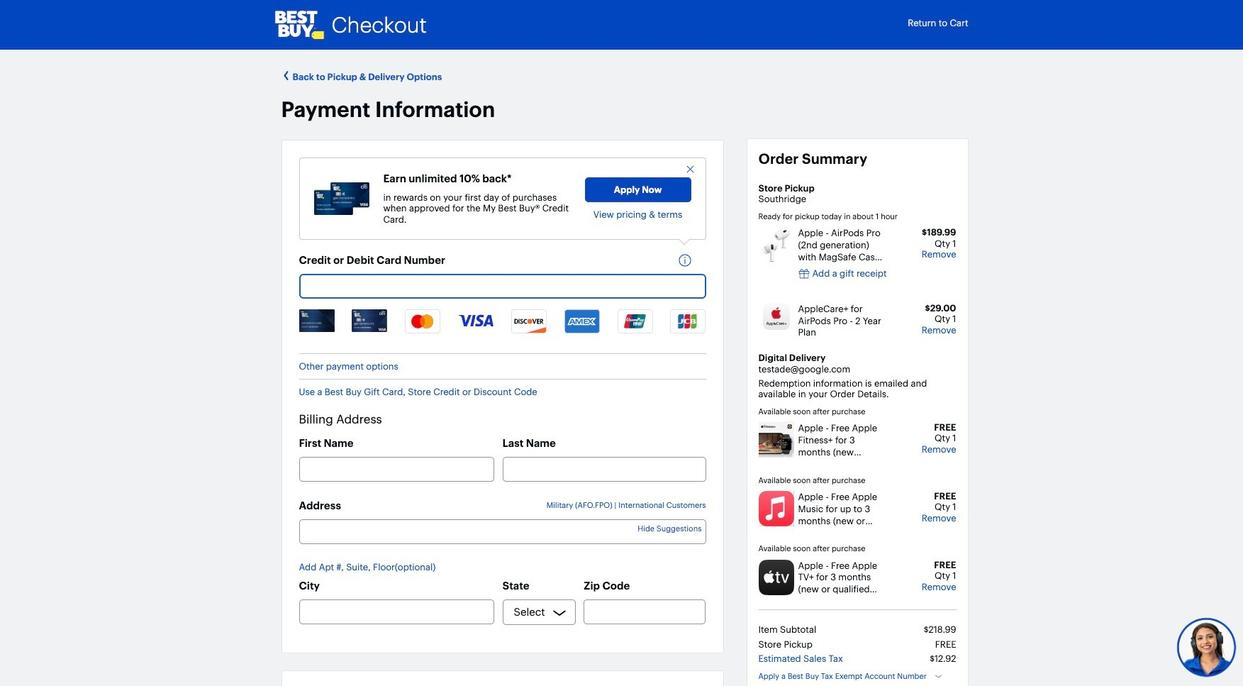 Task type: vqa. For each thing, say whether or not it's contained in the screenshot.
2nd THE MY BEST BUY CARD image
yes



Task type: locate. For each thing, give the bounding box(es) containing it.
jcb image
[[671, 310, 706, 333]]

list
[[299, 310, 706, 346]]

None text field
[[299, 274, 706, 299], [299, 457, 495, 482], [299, 274, 706, 299], [299, 457, 495, 482]]

None text field
[[503, 457, 706, 482], [299, 600, 495, 625], [584, 600, 706, 625], [503, 457, 706, 482], [299, 600, 495, 625], [584, 600, 706, 625]]

best buy help human beacon image
[[1177, 617, 1237, 677]]

1 horizontal spatial my best buy card image
[[352, 310, 388, 332]]

my best buy card image
[[299, 310, 335, 332], [352, 310, 388, 332]]

0 horizontal spatial my best buy card image
[[299, 310, 335, 332]]

None field
[[299, 519, 706, 544]]

my best buy credit card image
[[314, 183, 369, 215]]

mastercard image
[[405, 310, 441, 333]]

union pay image
[[618, 310, 653, 333]]

1 my best buy card image from the left
[[299, 310, 335, 332]]



Task type: describe. For each thing, give the bounding box(es) containing it.
close image
[[685, 164, 696, 174]]

information image
[[678, 254, 699, 268]]

amex image
[[565, 310, 600, 333]]

visa image
[[458, 310, 494, 328]]

discover image
[[512, 310, 547, 333]]

2 my best buy card image from the left
[[352, 310, 388, 332]]



